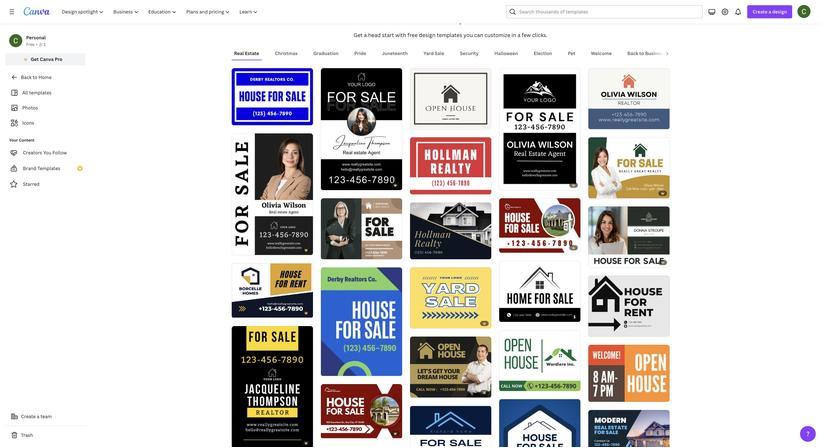 Task type: describe. For each thing, give the bounding box(es) containing it.
sale
[[435, 50, 445, 56]]

christina overa image
[[798, 5, 811, 18]]

back for back to business
[[628, 50, 639, 56]]

juneteenth
[[382, 50, 408, 56]]

black and white minimalist real estate yard sign image
[[321, 68, 402, 190]]

head
[[368, 31, 381, 39]]

real estate button
[[232, 47, 262, 60]]

create a team
[[21, 414, 52, 420]]

canva
[[40, 56, 54, 62]]

free •
[[26, 42, 37, 47]]

pet button
[[566, 47, 578, 60]]

all templates link
[[9, 87, 81, 99]]

estate
[[245, 50, 259, 56]]

Search search field
[[520, 6, 699, 18]]

back to business button
[[625, 47, 668, 60]]

get canva pro button
[[5, 53, 85, 66]]

top level navigation element
[[58, 5, 264, 18]]

create for create a team
[[21, 414, 36, 420]]

your
[[9, 137, 18, 143]]

green & gold modern realtor house for sale yard sign image
[[589, 137, 670, 198]]

trash link
[[5, 429, 85, 442]]

black blue for sale house yard sign image
[[410, 406, 492, 447]]

real
[[234, 50, 244, 56]]

white and black modern home for sale yard sign image
[[499, 261, 581, 322]]

graduation button
[[311, 47, 342, 60]]

to for business
[[640, 50, 645, 56]]

starred link
[[5, 178, 85, 191]]

create a design button
[[748, 5, 793, 18]]

start inspired
[[415, 11, 487, 26]]

you
[[464, 31, 473, 39]]

yard
[[424, 50, 434, 56]]

halloween button
[[492, 47, 521, 60]]

1
[[44, 42, 46, 47]]

get a head start with free design templates you can customize in a few clicks.
[[354, 31, 548, 39]]

blue modern real estate for sale yard sign image
[[589, 410, 670, 447]]

election
[[534, 50, 553, 56]]

templates
[[37, 165, 60, 172]]

with
[[396, 31, 407, 39]]

black brown minimalist for sale real estate yard sign image
[[321, 198, 402, 259]]

•
[[36, 42, 37, 47]]

icons
[[22, 120, 34, 126]]

white and red minimalist house for sale yard sign image
[[499, 199, 581, 253]]

welcome
[[592, 50, 612, 56]]

orange red and brown real estate open house yard sign image
[[589, 345, 670, 402]]

red & white minimalist house for sale yard sign image
[[321, 384, 402, 439]]

create a design
[[753, 9, 788, 15]]

a for team
[[37, 414, 39, 420]]

pet
[[568, 50, 576, 56]]

blue and white minimalist house for sale yard sign image
[[499, 400, 581, 447]]

graduation
[[314, 50, 339, 56]]

start
[[382, 31, 394, 39]]

home
[[39, 74, 52, 80]]

photos
[[22, 105, 38, 111]]

christmas button
[[272, 47, 300, 60]]

to for home
[[33, 74, 37, 80]]

yellow yard sale sign image
[[410, 268, 492, 329]]

blue and green real estate yard sign image
[[321, 268, 402, 376]]

get canva pro
[[31, 56, 62, 62]]

yard sale
[[424, 50, 445, 56]]



Task type: vqa. For each thing, say whether or not it's contained in the screenshot.
inspired
yes



Task type: locate. For each thing, give the bounding box(es) containing it.
yard sale button
[[421, 47, 447, 60]]

a for head
[[364, 31, 367, 39]]

create
[[753, 9, 768, 15], [21, 414, 36, 420]]

a for design
[[769, 9, 772, 15]]

1 vertical spatial templates
[[29, 90, 51, 96]]

get
[[354, 31, 363, 39], [31, 56, 39, 62]]

1 vertical spatial get
[[31, 56, 39, 62]]

1 horizontal spatial create
[[753, 9, 768, 15]]

0 horizontal spatial templates
[[29, 90, 51, 96]]

1 horizontal spatial get
[[354, 31, 363, 39]]

get inside 'get canva pro' button
[[31, 56, 39, 62]]

customize
[[485, 31, 511, 39]]

free
[[408, 31, 418, 39]]

business
[[646, 50, 665, 56]]

your content
[[9, 137, 35, 143]]

design left christina overa image
[[773, 9, 788, 15]]

back inside back to home link
[[21, 74, 32, 80]]

create inside "button"
[[21, 414, 36, 420]]

black and white illustrated buildings real estate yard sign image
[[232, 133, 313, 255]]

1 horizontal spatial back
[[628, 50, 639, 56]]

1 vertical spatial create
[[21, 414, 36, 420]]

design
[[773, 9, 788, 15], [419, 31, 436, 39]]

templates
[[437, 31, 463, 39], [29, 90, 51, 96]]

1 horizontal spatial to
[[640, 50, 645, 56]]

create for create a design
[[753, 9, 768, 15]]

1 horizontal spatial design
[[773, 9, 788, 15]]

brand templates link
[[5, 162, 85, 175]]

1 vertical spatial back
[[21, 74, 32, 80]]

juneteenth button
[[380, 47, 411, 60]]

to inside button
[[640, 50, 645, 56]]

0 horizontal spatial get
[[31, 56, 39, 62]]

templates down start inspired
[[437, 31, 463, 39]]

start
[[415, 11, 443, 26]]

$
[[574, 315, 576, 320]]

all
[[22, 90, 28, 96]]

white and dark blue geometric house for rent yard sign image
[[232, 264, 313, 318]]

design inside dropdown button
[[773, 9, 788, 15]]

back left business at the top
[[628, 50, 639, 56]]

to
[[640, 50, 645, 56], [33, 74, 37, 80]]

trash
[[21, 432, 33, 439]]

0 vertical spatial back
[[628, 50, 639, 56]]

election button
[[532, 47, 555, 60]]

to left home
[[33, 74, 37, 80]]

follow
[[52, 150, 67, 156]]

yellow and black minimalist real estate yard sign image
[[232, 326, 313, 447]]

None search field
[[507, 5, 703, 18]]

green yellow creative dream house sale yard sign image
[[410, 337, 492, 398]]

starred
[[23, 181, 40, 187]]

0 horizontal spatial back
[[21, 74, 32, 80]]

1 vertical spatial design
[[419, 31, 436, 39]]

brand templates
[[23, 165, 60, 172]]

a
[[769, 9, 772, 15], [364, 31, 367, 39], [518, 31, 521, 39], [37, 414, 39, 420]]

brand
[[23, 165, 36, 172]]

gray simple house for rent yard sign image
[[589, 276, 670, 337]]

back to home link
[[5, 71, 85, 84]]

free
[[26, 42, 35, 47]]

create a team button
[[5, 410, 85, 423]]

back to business
[[628, 50, 665, 56]]

all templates
[[22, 90, 51, 96]]

1 vertical spatial to
[[33, 74, 37, 80]]

clicks.
[[533, 31, 548, 39]]

templates right all
[[29, 90, 51, 96]]

personal
[[26, 34, 46, 41]]

inspired
[[445, 11, 487, 26]]

get left head
[[354, 31, 363, 39]]

security
[[460, 50, 479, 56]]

in
[[512, 31, 517, 39]]

get for get a head start with free design templates you can customize in a few clicks.
[[354, 31, 363, 39]]

0 horizontal spatial create
[[21, 414, 36, 420]]

0 horizontal spatial design
[[419, 31, 436, 39]]

get left canva
[[31, 56, 39, 62]]

back inside button
[[628, 50, 639, 56]]

0 vertical spatial get
[[354, 31, 363, 39]]

back up all
[[21, 74, 32, 80]]

back for back to home
[[21, 74, 32, 80]]

few
[[522, 31, 531, 39]]

can
[[475, 31, 484, 39]]

pride button
[[352, 47, 369, 60]]

get for get canva pro
[[31, 56, 39, 62]]

blue and white professional real estate yard sign image
[[589, 68, 670, 129]]

content
[[19, 137, 35, 143]]

team
[[41, 414, 52, 420]]

red and white real estate yard sign image
[[410, 137, 492, 195]]

welcome button
[[589, 47, 615, 60]]

halloween
[[495, 50, 518, 56]]

templates inside all templates link
[[29, 90, 51, 96]]

creators
[[23, 150, 42, 156]]

1 horizontal spatial templates
[[437, 31, 463, 39]]

0 vertical spatial create
[[753, 9, 768, 15]]

photos link
[[9, 102, 81, 114]]

0 horizontal spatial to
[[33, 74, 37, 80]]

creators you follow
[[23, 150, 67, 156]]

creators you follow link
[[5, 146, 85, 159]]

black minimalist real estate yard sign image
[[499, 68, 581, 190]]

real estate
[[234, 50, 259, 56]]

blue and white house for sale yard sign image
[[232, 68, 313, 125]]

to left business at the top
[[640, 50, 645, 56]]

security button
[[458, 47, 482, 60]]

a inside "button"
[[37, 414, 39, 420]]

0 vertical spatial templates
[[437, 31, 463, 39]]

pride
[[355, 50, 366, 56]]

simple open house yard sign image
[[410, 68, 492, 129]]

a inside dropdown button
[[769, 9, 772, 15]]

design right "free"
[[419, 31, 436, 39]]

0 vertical spatial design
[[773, 9, 788, 15]]

you
[[43, 150, 51, 156]]

green simple open house yard sign image
[[499, 330, 581, 391]]

black and white elegant real estate yard sign image
[[410, 202, 492, 260]]

pro
[[55, 56, 62, 62]]

back to home
[[21, 74, 52, 80]]

icons link
[[9, 117, 81, 129]]

green photo real estate yard sign image
[[589, 207, 670, 268]]

christmas
[[275, 50, 298, 56]]

0 vertical spatial to
[[640, 50, 645, 56]]

create inside dropdown button
[[753, 9, 768, 15]]

back
[[628, 50, 639, 56], [21, 74, 32, 80]]



